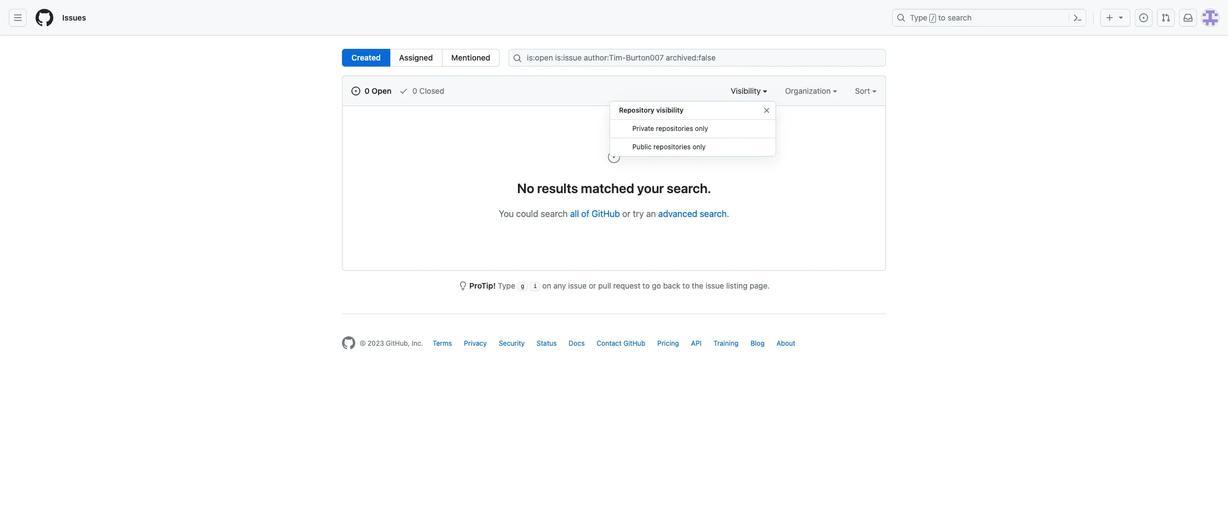 Task type: vqa. For each thing, say whether or not it's contained in the screenshot.
Listing
yes



Task type: describe. For each thing, give the bounding box(es) containing it.
2023
[[368, 340, 384, 348]]

1 horizontal spatial search
[[700, 209, 727, 219]]

0 vertical spatial type
[[910, 13, 928, 22]]

0 vertical spatial github
[[592, 209, 620, 219]]

repository
[[619, 106, 655, 114]]

2 horizontal spatial search
[[948, 13, 972, 22]]

request
[[613, 281, 641, 290]]

training
[[714, 340, 739, 348]]

api link
[[691, 340, 702, 348]]

0 open link
[[352, 85, 392, 97]]

0 open
[[363, 86, 392, 96]]

type / to search
[[910, 13, 972, 22]]

issues
[[62, 13, 86, 22]]

0 horizontal spatial to
[[643, 281, 650, 290]]

organization button
[[785, 85, 838, 97]]

about
[[777, 340, 796, 348]]

api
[[691, 340, 702, 348]]

light bulb image
[[459, 282, 467, 290]]

1 horizontal spatial homepage image
[[342, 337, 355, 350]]

2 horizontal spatial to
[[939, 13, 946, 22]]

Issues search field
[[509, 49, 886, 67]]

private
[[633, 124, 654, 133]]

no results matched your search.
[[517, 181, 711, 196]]

training link
[[714, 340, 739, 348]]

docs
[[569, 340, 585, 348]]

of
[[582, 209, 590, 219]]

status
[[537, 340, 557, 348]]

listing
[[726, 281, 748, 290]]

public repositories only
[[633, 143, 706, 151]]

visibility
[[731, 86, 763, 96]]

1 horizontal spatial issue opened image
[[1140, 13, 1149, 22]]

pricing
[[658, 340, 679, 348]]

results
[[537, 181, 578, 196]]

i on any issue or pull request to go back to the issue listing page.
[[533, 281, 770, 290]]

security link
[[499, 340, 525, 348]]

0 for open
[[365, 86, 370, 96]]

github,
[[386, 340, 410, 348]]

terms link
[[433, 340, 452, 348]]

advanced search link
[[659, 209, 727, 219]]

blog
[[751, 340, 765, 348]]

close menu image
[[763, 106, 771, 115]]

assigned link
[[390, 49, 443, 67]]

Search all issues text field
[[509, 49, 886, 67]]

all
[[570, 209, 579, 219]]

triangle down image
[[1117, 13, 1126, 22]]

repository visibility
[[619, 106, 684, 114]]

search.
[[667, 181, 711, 196]]

go
[[652, 281, 661, 290]]

0 closed
[[411, 86, 444, 96]]

matched
[[581, 181, 635, 196]]

protip! type g
[[470, 281, 525, 290]]

back
[[663, 281, 681, 290]]

check image
[[399, 87, 408, 96]]

1 horizontal spatial github
[[624, 340, 646, 348]]

©
[[360, 340, 366, 348]]

closed
[[420, 86, 444, 96]]

your
[[637, 181, 664, 196]]

public repositories only link
[[610, 138, 776, 157]]

i
[[533, 283, 537, 290]]

security
[[499, 340, 525, 348]]

contact github
[[597, 340, 646, 348]]

private repositories only link
[[610, 120, 776, 138]]

pull
[[598, 281, 611, 290]]

1 vertical spatial or
[[589, 281, 596, 290]]

blog link
[[751, 340, 765, 348]]

any
[[554, 281, 566, 290]]

private repositories only
[[633, 124, 708, 133]]

sort button
[[855, 85, 877, 97]]



Task type: locate. For each thing, give the bounding box(es) containing it.
0 horizontal spatial github
[[592, 209, 620, 219]]

sort
[[855, 86, 870, 96]]

repositories down private repositories only
[[654, 143, 691, 151]]

public
[[633, 143, 652, 151]]

0 right issue opened icon
[[365, 86, 370, 96]]

0 vertical spatial only
[[695, 124, 708, 133]]

plus image
[[1106, 13, 1115, 22]]

1 vertical spatial only
[[693, 143, 706, 151]]

organization
[[785, 86, 833, 96]]

mentioned link
[[442, 49, 500, 67]]

repositories
[[656, 124, 693, 133], [654, 143, 691, 151]]

1 vertical spatial homepage image
[[342, 337, 355, 350]]

issue opened image
[[352, 87, 360, 96]]

0 vertical spatial issue opened image
[[1140, 13, 1149, 22]]

0 vertical spatial or
[[623, 209, 631, 219]]

or left try
[[623, 209, 631, 219]]

search
[[948, 13, 972, 22], [541, 209, 568, 219], [700, 209, 727, 219]]

you
[[499, 209, 514, 219]]

or
[[623, 209, 631, 219], [589, 281, 596, 290]]

mentioned
[[451, 53, 491, 62]]

only
[[695, 124, 708, 133], [693, 143, 706, 151]]

1 horizontal spatial issue
[[706, 281, 724, 290]]

filter by repository visiblity menu
[[610, 97, 776, 166]]

the
[[692, 281, 704, 290]]

issue
[[568, 281, 587, 290], [706, 281, 724, 290]]

g
[[521, 283, 525, 290]]

or left pull at the bottom of page
[[589, 281, 596, 290]]

type left g
[[498, 281, 516, 290]]

pricing link
[[658, 340, 679, 348]]

homepage image left issues
[[36, 9, 53, 27]]

1 horizontal spatial to
[[683, 281, 690, 290]]

1 0 from the left
[[365, 86, 370, 96]]

open
[[372, 86, 392, 96]]

search right /
[[948, 13, 972, 22]]

1 horizontal spatial or
[[623, 209, 631, 219]]

visibility
[[657, 106, 684, 114]]

privacy
[[464, 340, 487, 348]]

0 closed link
[[399, 85, 444, 97]]

docs link
[[569, 340, 585, 348]]

on
[[543, 281, 552, 290]]

2 0 from the left
[[413, 86, 417, 96]]

0 horizontal spatial search
[[541, 209, 568, 219]]

an
[[646, 209, 656, 219]]

0 horizontal spatial homepage image
[[36, 9, 53, 27]]

visibility button
[[731, 85, 768, 97]]

1 vertical spatial issue opened image
[[608, 151, 621, 164]]

2 issue from the left
[[706, 281, 724, 290]]

issue right any
[[568, 281, 587, 290]]

1 vertical spatial github
[[624, 340, 646, 348]]

repositories down visibility
[[656, 124, 693, 133]]

repositories for private
[[656, 124, 693, 133]]

protip!
[[470, 281, 496, 290]]

1 vertical spatial repositories
[[654, 143, 691, 151]]

only for private repositories only
[[695, 124, 708, 133]]

github right contact
[[624, 340, 646, 348]]

1 horizontal spatial 0
[[413, 86, 417, 96]]

1 vertical spatial type
[[498, 281, 516, 290]]

type
[[910, 13, 928, 22], [498, 281, 516, 290]]

.
[[727, 209, 730, 219]]

issue opened image
[[1140, 13, 1149, 22], [608, 151, 621, 164]]

try
[[633, 209, 644, 219]]

0 horizontal spatial issue opened image
[[608, 151, 621, 164]]

homepage image
[[36, 9, 53, 27], [342, 337, 355, 350]]

0
[[365, 86, 370, 96], [413, 86, 417, 96]]

0 inside "link"
[[365, 86, 370, 96]]

issue opened image left "public"
[[608, 151, 621, 164]]

0 horizontal spatial issue
[[568, 281, 587, 290]]

you could search all of github or try an advanced search .
[[499, 209, 730, 219]]

only down "private repositories only" link at top
[[693, 143, 706, 151]]

to
[[939, 13, 946, 22], [643, 281, 650, 290], [683, 281, 690, 290]]

0 for closed
[[413, 86, 417, 96]]

0 horizontal spatial 0
[[365, 86, 370, 96]]

git pull request image
[[1162, 13, 1171, 22]]

1 issue from the left
[[568, 281, 587, 290]]

advanced
[[659, 209, 698, 219]]

0 vertical spatial homepage image
[[36, 9, 53, 27]]

only up public repositories only link
[[695, 124, 708, 133]]

no
[[517, 181, 535, 196]]

about link
[[777, 340, 796, 348]]

assigned
[[399, 53, 433, 62]]

could
[[516, 209, 539, 219]]

/
[[931, 14, 935, 22]]

github
[[592, 209, 620, 219], [624, 340, 646, 348]]

privacy link
[[464, 340, 487, 348]]

type left /
[[910, 13, 928, 22]]

terms
[[433, 340, 452, 348]]

0 horizontal spatial type
[[498, 281, 516, 290]]

page.
[[750, 281, 770, 290]]

contact github link
[[597, 340, 646, 348]]

all of github link
[[570, 209, 620, 219]]

search down search.
[[700, 209, 727, 219]]

issue opened image left "git pull request" image
[[1140, 13, 1149, 22]]

search image
[[513, 54, 522, 63]]

repositories for public
[[654, 143, 691, 151]]

0 horizontal spatial or
[[589, 281, 596, 290]]

issues element
[[342, 49, 500, 67]]

0 vertical spatial repositories
[[656, 124, 693, 133]]

search left all
[[541, 209, 568, 219]]

homepage image left ©
[[342, 337, 355, 350]]

to right /
[[939, 13, 946, 22]]

issue right the
[[706, 281, 724, 290]]

github right the of
[[592, 209, 620, 219]]

to left go
[[643, 281, 650, 290]]

© 2023 github, inc.
[[360, 340, 423, 348]]

status link
[[537, 340, 557, 348]]

1 horizontal spatial type
[[910, 13, 928, 22]]

0 right check icon
[[413, 86, 417, 96]]

only for public repositories only
[[693, 143, 706, 151]]

command palette image
[[1074, 13, 1083, 22]]

inc.
[[412, 340, 423, 348]]

notifications image
[[1184, 13, 1193, 22]]

to left the
[[683, 281, 690, 290]]

contact
[[597, 340, 622, 348]]



